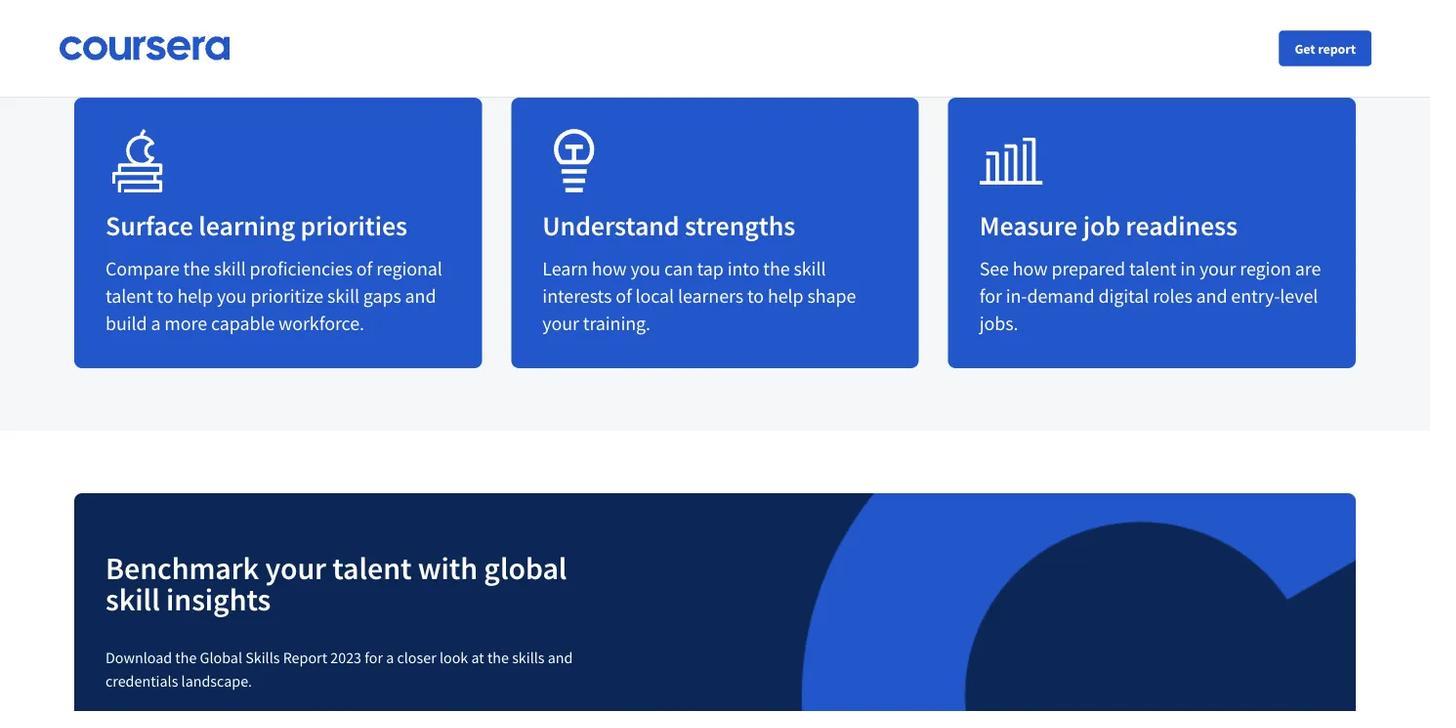 Task type: describe. For each thing, give the bounding box(es) containing it.
benchmark your talent with global skill insights
[[106, 548, 567, 619]]

report
[[283, 648, 327, 668]]

how for measure
[[1013, 257, 1048, 281]]

for inside see how prepared talent in your region are for in-demand digital roles and entry-level jobs.
[[980, 284, 1003, 308]]

learners
[[678, 284, 744, 308]]

these
[[108, 25, 153, 49]]

you inside learn how you can tap into the skill interests of local learners to help shape your training.
[[631, 257, 661, 281]]

job
[[1083, 209, 1121, 243]]

can
[[665, 257, 694, 281]]

entry-
[[1232, 284, 1281, 308]]

more
[[165, 311, 207, 336]]

and for download the global skills report 2023 for a closer look at the skills and credentials landscape.
[[548, 648, 573, 668]]

with
[[418, 548, 478, 587]]

talent inside benchmark your talent with global skill insights
[[333, 548, 412, 587]]

strategy
[[572, 25, 637, 49]]

at
[[471, 648, 484, 668]]

help inside learn how you can tap into the skill interests of local learners to help shape your training.
[[768, 284, 804, 308]]

skill down learning
[[214, 257, 246, 281]]

help inside compare the skill proficiencies of regional talent to help you prioritize skill gaps and build a more capable workforce.
[[177, 284, 213, 308]]

to inside learn how you can tap into the skill interests of local learners to help shape your training.
[[748, 284, 764, 308]]

this
[[884, 25, 914, 49]]

of inside compare the skill proficiencies of regional talent to help you prioritize skill gaps and build a more capable workforce.
[[357, 257, 373, 281]]

learn
[[543, 257, 588, 281]]

and left prepare
[[641, 25, 672, 49]]

to left the strengthen
[[223, 25, 240, 49]]

2023
[[331, 648, 362, 668]]

talent right prepare
[[743, 25, 790, 49]]

into
[[728, 257, 760, 281]]

report
[[1319, 40, 1356, 57]]

get
[[1295, 40, 1316, 57]]

compare the skill proficiencies of regional talent to help you prioritize skill gaps and build a more capable workforce.
[[106, 257, 443, 336]]

in inside see how prepared talent in your region are for in-demand digital roles and entry-level jobs.
[[1181, 257, 1196, 281]]

insights inside benchmark your talent with global skill insights
[[166, 580, 271, 619]]

interests
[[543, 284, 612, 308]]

get report button
[[1280, 31, 1372, 66]]

the left the global
[[175, 648, 197, 668]]

measure job readiness
[[980, 209, 1238, 243]]

see
[[980, 257, 1009, 281]]

workforce.
[[279, 311, 364, 336]]

workforce
[[376, 25, 457, 49]]

use
[[74, 25, 104, 49]]

skill inside learn how you can tap into the skill interests of local learners to help shape your training.
[[794, 257, 826, 281]]

how for understand
[[592, 257, 627, 281]]

the inside learn how you can tap into the skill interests of local learners to help shape your training.
[[764, 257, 790, 281]]

roles
[[1153, 284, 1193, 308]]

tap
[[697, 257, 724, 281]]

compare
[[106, 257, 180, 281]]

to inside compare the skill proficiencies of regional talent to help you prioritize skill gaps and build a more capable workforce.
[[157, 284, 174, 308]]

use these insights to strengthen your workforce development strategy and prepare talent to thrive in this era of rapid innovation.
[[74, 25, 1105, 49]]

of inside learn how you can tap into the skill interests of local learners to help shape your training.
[[616, 284, 632, 308]]

0 vertical spatial in
[[865, 25, 880, 49]]

strengthen
[[244, 25, 331, 49]]

rapid
[[967, 25, 1009, 49]]

in-
[[1006, 284, 1028, 308]]

skills
[[512, 648, 545, 668]]

development
[[461, 25, 568, 49]]

landscape.
[[181, 671, 252, 691]]

learn how you can tap into the skill interests of local learners to help shape your training.
[[543, 257, 856, 336]]

global
[[484, 548, 567, 587]]



Task type: locate. For each thing, give the bounding box(es) containing it.
skill up download
[[106, 580, 160, 619]]

and for see how prepared talent in your region are for in-demand digital roles and entry-level jobs.
[[1197, 284, 1228, 308]]

help
[[177, 284, 213, 308], [768, 284, 804, 308]]

for left in-
[[980, 284, 1003, 308]]

strengths
[[685, 209, 796, 243]]

a
[[151, 311, 161, 336], [386, 648, 394, 668]]

your
[[335, 25, 372, 49], [1200, 257, 1237, 281], [543, 311, 579, 336], [265, 548, 326, 587]]

0 vertical spatial for
[[980, 284, 1003, 308]]

0 horizontal spatial in
[[865, 25, 880, 49]]

proficiencies
[[250, 257, 353, 281]]

shape
[[808, 284, 856, 308]]

and down regional on the top
[[405, 284, 436, 308]]

a inside download the global skills report 2023 for a closer look at the skills and credentials landscape.
[[386, 648, 394, 668]]

in up 'roles'
[[1181, 257, 1196, 281]]

1 horizontal spatial you
[[631, 257, 661, 281]]

you up local
[[631, 257, 661, 281]]

1 vertical spatial a
[[386, 648, 394, 668]]

1 vertical spatial you
[[217, 284, 247, 308]]

understand
[[543, 209, 680, 243]]

the right into at the top right
[[764, 257, 790, 281]]

to down into at the top right
[[748, 284, 764, 308]]

skills
[[245, 648, 280, 668]]

1 horizontal spatial of
[[616, 284, 632, 308]]

download the global skills report 2023 for a closer look at the skills and credentials landscape.
[[106, 648, 573, 691]]

skill up workforce.
[[327, 284, 360, 308]]

to up more
[[157, 284, 174, 308]]

innovation.
[[1013, 25, 1105, 49]]

digital
[[1099, 284, 1150, 308]]

look
[[440, 648, 468, 668]]

your inside benchmark your talent with global skill insights
[[265, 548, 326, 587]]

0 horizontal spatial for
[[365, 648, 383, 668]]

insights right these
[[156, 25, 219, 49]]

for right 2023
[[365, 648, 383, 668]]

0 vertical spatial of
[[947, 25, 963, 49]]

surface learning priorities
[[106, 209, 408, 243]]

0 vertical spatial a
[[151, 311, 161, 336]]

0 vertical spatial you
[[631, 257, 661, 281]]

your inside learn how you can tap into the skill interests of local learners to help shape your training.
[[543, 311, 579, 336]]

talent up 'roles'
[[1130, 257, 1177, 281]]

1 vertical spatial for
[[365, 648, 383, 668]]

talent up build
[[106, 284, 153, 308]]

talent inside compare the skill proficiencies of regional talent to help you prioritize skill gaps and build a more capable workforce.
[[106, 284, 153, 308]]

for inside download the global skills report 2023 for a closer look at the skills and credentials landscape.
[[365, 648, 383, 668]]

prepared
[[1052, 257, 1126, 281]]

closer
[[397, 648, 437, 668]]

how inside learn how you can tap into the skill interests of local learners to help shape your training.
[[592, 257, 627, 281]]

skill up shape
[[794, 257, 826, 281]]

and
[[641, 25, 672, 49], [405, 284, 436, 308], [1197, 284, 1228, 308], [548, 648, 573, 668]]

talent left the with
[[333, 548, 412, 587]]

your down interests
[[543, 311, 579, 336]]

prepare
[[676, 25, 739, 49]]

surface
[[106, 209, 193, 243]]

a right build
[[151, 311, 161, 336]]

get report
[[1295, 40, 1356, 57]]

gaps
[[363, 284, 401, 308]]

demand
[[1028, 284, 1095, 308]]

1 how from the left
[[592, 257, 627, 281]]

you
[[631, 257, 661, 281], [217, 284, 247, 308]]

to left "thrive"
[[794, 25, 811, 49]]

2 horizontal spatial of
[[947, 25, 963, 49]]

coursera logo image
[[59, 36, 231, 61]]

prioritize
[[251, 284, 324, 308]]

of up gaps at the left top of the page
[[357, 257, 373, 281]]

you inside compare the skill proficiencies of regional talent to help you prioritize skill gaps and build a more capable workforce.
[[217, 284, 247, 308]]

see how prepared talent in your region are for in-demand digital roles and entry-level jobs.
[[980, 257, 1322, 336]]

help up more
[[177, 284, 213, 308]]

1 help from the left
[[177, 284, 213, 308]]

download
[[106, 648, 172, 668]]

jobs.
[[980, 311, 1019, 336]]

2 help from the left
[[768, 284, 804, 308]]

1 vertical spatial insights
[[166, 580, 271, 619]]

build
[[106, 311, 147, 336]]

the right at
[[488, 648, 509, 668]]

your inside see how prepared talent in your region are for in-demand digital roles and entry-level jobs.
[[1200, 257, 1237, 281]]

and inside download the global skills report 2023 for a closer look at the skills and credentials landscape.
[[548, 648, 573, 668]]

and inside see how prepared talent in your region are for in-demand digital roles and entry-level jobs.
[[1197, 284, 1228, 308]]

and inside compare the skill proficiencies of regional talent to help you prioritize skill gaps and build a more capable workforce.
[[405, 284, 436, 308]]

to
[[223, 25, 240, 49], [794, 25, 811, 49], [157, 284, 174, 308], [748, 284, 764, 308]]

0 horizontal spatial help
[[177, 284, 213, 308]]

thrive
[[814, 25, 861, 49]]

how up interests
[[592, 257, 627, 281]]

training.
[[583, 311, 651, 336]]

and right 'roles'
[[1197, 284, 1228, 308]]

capable
[[211, 311, 275, 336]]

1 horizontal spatial for
[[980, 284, 1003, 308]]

learning
[[199, 209, 295, 243]]

the right 'compare'
[[183, 257, 210, 281]]

0 horizontal spatial of
[[357, 257, 373, 281]]

help left shape
[[768, 284, 804, 308]]

your up report on the left of page
[[265, 548, 326, 587]]

insights up the global
[[166, 580, 271, 619]]

0 horizontal spatial a
[[151, 311, 161, 336]]

0 vertical spatial insights
[[156, 25, 219, 49]]

of
[[947, 25, 963, 49], [357, 257, 373, 281], [616, 284, 632, 308]]

skill
[[214, 257, 246, 281], [794, 257, 826, 281], [327, 284, 360, 308], [106, 580, 160, 619]]

benchmark
[[106, 548, 259, 587]]

how inside see how prepared talent in your region are for in-demand digital roles and entry-level jobs.
[[1013, 257, 1048, 281]]

your up entry-
[[1200, 257, 1237, 281]]

in left this
[[865, 25, 880, 49]]

readiness
[[1126, 209, 1238, 243]]

global
[[200, 648, 242, 668]]

the
[[183, 257, 210, 281], [764, 257, 790, 281], [175, 648, 197, 668], [488, 648, 509, 668]]

1 horizontal spatial a
[[386, 648, 394, 668]]

1 vertical spatial of
[[357, 257, 373, 281]]

are
[[1296, 257, 1322, 281]]

1 horizontal spatial in
[[1181, 257, 1196, 281]]

in
[[865, 25, 880, 49], [1181, 257, 1196, 281]]

you up 'capable'
[[217, 284, 247, 308]]

local
[[636, 284, 674, 308]]

a left the closer
[[386, 648, 394, 668]]

how
[[592, 257, 627, 281], [1013, 257, 1048, 281]]

1 horizontal spatial how
[[1013, 257, 1048, 281]]

for
[[980, 284, 1003, 308], [365, 648, 383, 668]]

2 vertical spatial of
[[616, 284, 632, 308]]

of right era
[[947, 25, 963, 49]]

level
[[1281, 284, 1319, 308]]

and right skills
[[548, 648, 573, 668]]

and for compare the skill proficiencies of regional talent to help you prioritize skill gaps and build a more capable workforce.
[[405, 284, 436, 308]]

your left workforce
[[335, 25, 372, 49]]

talent
[[743, 25, 790, 49], [1130, 257, 1177, 281], [106, 284, 153, 308], [333, 548, 412, 587]]

regional
[[376, 257, 443, 281]]

1 horizontal spatial help
[[768, 284, 804, 308]]

era
[[918, 25, 943, 49]]

insights
[[156, 25, 219, 49], [166, 580, 271, 619]]

credentials
[[106, 671, 178, 691]]

of up 'training.' at the left of page
[[616, 284, 632, 308]]

2 how from the left
[[1013, 257, 1048, 281]]

a inside compare the skill proficiencies of regional talent to help you prioritize skill gaps and build a more capable workforce.
[[151, 311, 161, 336]]

how up in-
[[1013, 257, 1048, 281]]

skill inside benchmark your talent with global skill insights
[[106, 580, 160, 619]]

measure
[[980, 209, 1078, 243]]

region
[[1241, 257, 1292, 281]]

understand strengths
[[543, 209, 796, 243]]

the inside compare the skill proficiencies of regional talent to help you prioritize skill gaps and build a more capable workforce.
[[183, 257, 210, 281]]

1 vertical spatial in
[[1181, 257, 1196, 281]]

0 horizontal spatial you
[[217, 284, 247, 308]]

priorities
[[301, 209, 408, 243]]

talent inside see how prepared talent in your region are for in-demand digital roles and entry-level jobs.
[[1130, 257, 1177, 281]]

0 horizontal spatial how
[[592, 257, 627, 281]]



Task type: vqa. For each thing, say whether or not it's contained in the screenshot.
right of
yes



